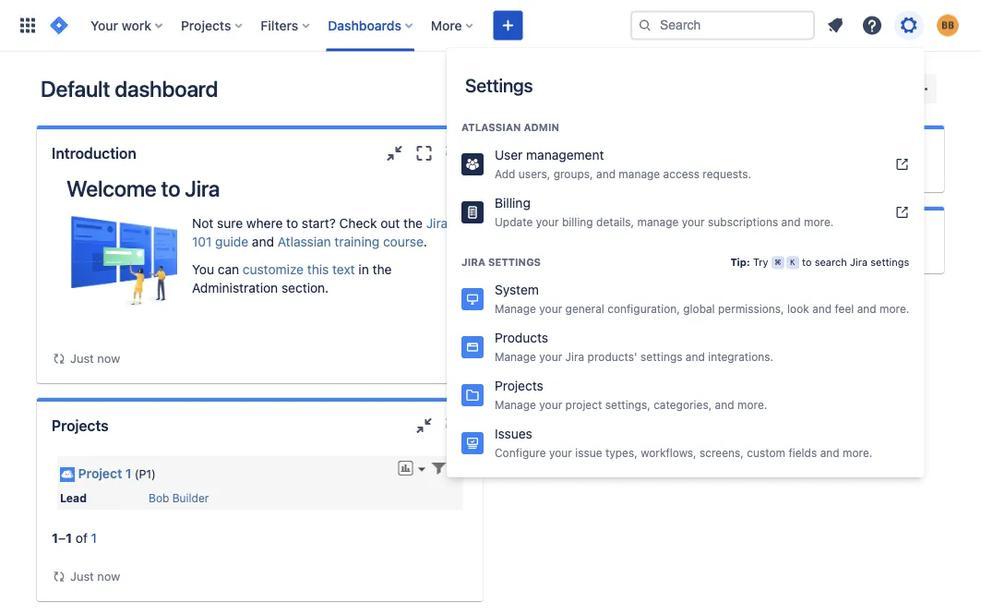 Task type: vqa. For each thing, say whether or not it's contained in the screenshot.
bottom CHANGE
no



Task type: describe. For each thing, give the bounding box(es) containing it.
jira inside products manage your jira products' settings and integrations.
[[566, 350, 585, 363]]

and atlassian training course .
[[249, 234, 427, 249]]

Search field
[[631, 11, 815, 40]]

minimize projects image
[[413, 415, 435, 437]]

types,
[[606, 446, 638, 459]]

search
[[815, 256, 848, 268]]

permissions,
[[719, 302, 785, 315]]

out
[[381, 216, 400, 231]]

refresh activity streams image
[[904, 223, 926, 246]]

system manage your general configuration, global permissions, look and feel and more.
[[495, 282, 910, 315]]

groups,
[[554, 167, 593, 180]]

configure
[[495, 446, 546, 459]]

your for billing
[[536, 215, 559, 228]]

user management add users, groups, and manage access requests.
[[495, 147, 752, 180]]

to search jira settings
[[800, 256, 910, 268]]

admin
[[524, 121, 560, 133]]

appswitcher icon image
[[17, 14, 39, 36]]

manage inside user management add users, groups, and manage access requests.
[[619, 167, 661, 180]]

feel
[[835, 302, 855, 315]]

can
[[218, 262, 239, 277]]

welcome to jira
[[66, 175, 220, 201]]

dashboards
[[328, 18, 402, 33]]

integrations.
[[709, 350, 774, 363]]

0 horizontal spatial settings
[[488, 256, 541, 268]]

banner containing your work
[[0, 0, 982, 52]]

refresh projects image
[[443, 415, 465, 437]]

maximize assigned to me image
[[875, 142, 897, 164]]

more button
[[426, 11, 481, 40]]

sure
[[217, 216, 243, 231]]

bob builder link
[[149, 491, 209, 504]]

your down access in the right of the page
[[682, 215, 705, 228]]

now for introduction
[[97, 351, 120, 365]]

details,
[[597, 215, 635, 228]]

settings inside products manage your jira products' settings and integrations.
[[641, 350, 683, 363]]

minimize introduction image
[[384, 142, 406, 164]]

introduction region
[[52, 175, 469, 368]]

k
[[791, 258, 795, 267]]

try
[[754, 256, 769, 268]]

more. inside the system manage your general configuration, global permissions, look and feel and more.
[[880, 302, 910, 315]]

not sure where to start? check out the
[[192, 216, 426, 231]]

tip:
[[731, 256, 751, 268]]

custom
[[747, 446, 786, 459]]

manage inside the billing update your billing details, manage your subscriptions and more.
[[638, 215, 679, 228]]

check
[[339, 216, 377, 231]]

bob builder
[[149, 491, 209, 504]]

management
[[527, 147, 604, 163]]

and inside products manage your jira products' settings and integrations.
[[686, 350, 705, 363]]

notifications image
[[825, 14, 847, 36]]

dashboards button
[[323, 11, 420, 40]]

assigned
[[513, 145, 577, 162]]

issue
[[576, 446, 603, 459]]

billing
[[495, 195, 531, 211]]

this
[[307, 262, 329, 277]]

projects inside projects manage your project settings, categories, and more.
[[495, 378, 544, 393]]

more
[[431, 18, 462, 33]]

course
[[383, 234, 424, 249]]

and right feel
[[858, 302, 877, 315]]

look
[[788, 302, 810, 315]]

customize
[[243, 262, 304, 277]]

requests.
[[703, 167, 752, 180]]

fields
[[789, 446, 818, 459]]

an arrow curved in a circular way on the button that refreshes the dashboard image
[[52, 351, 66, 366]]

atlassian admin
[[462, 121, 560, 133]]

your work button
[[85, 11, 170, 40]]

default dashboard
[[41, 76, 218, 102]]

add
[[495, 167, 516, 180]]

products
[[495, 330, 549, 345]]

maximize activity streams image
[[875, 223, 897, 246]]

system
[[495, 282, 539, 297]]

more. inside projects manage your project settings, categories, and more.
[[738, 398, 768, 411]]

tip: try
[[731, 256, 772, 268]]

training
[[335, 234, 380, 249]]

just for introduction
[[70, 351, 94, 365]]

.
[[424, 234, 427, 249]]

filters button
[[255, 11, 317, 40]]

your
[[91, 18, 118, 33]]

start?
[[302, 216, 336, 231]]

your for system
[[540, 302, 563, 315]]

primary element
[[11, 0, 631, 51]]

activity streams
[[513, 226, 627, 243]]

your for issues
[[549, 446, 572, 459]]

jira 101 guide
[[192, 216, 448, 249]]

project
[[78, 465, 122, 481]]

2 vertical spatial projects
[[52, 417, 109, 435]]

your work
[[91, 18, 151, 33]]

and inside the issues configure your issue types, workflows, screens, custom fields and more.
[[821, 446, 840, 459]]

jira inside "jira 101 guide"
[[426, 216, 448, 231]]



Task type: locate. For each thing, give the bounding box(es) containing it.
0 vertical spatial manage
[[495, 302, 536, 315]]

0 vertical spatial manage
[[619, 167, 661, 180]]

and inside user management add users, groups, and manage access requests.
[[597, 167, 616, 180]]

now inside projects region
[[97, 569, 120, 583]]

just now inside introduction region
[[70, 351, 120, 365]]

atlassian inside introduction region
[[278, 234, 331, 249]]

2 horizontal spatial settings
[[871, 256, 910, 268]]

manage
[[495, 302, 536, 315], [495, 350, 536, 363], [495, 398, 536, 411]]

in the administration section.
[[192, 262, 392, 296]]

banner
[[0, 0, 982, 52]]

the inside in the administration section.
[[373, 262, 392, 277]]

just inside projects region
[[70, 569, 94, 583]]

section.
[[282, 280, 329, 296]]

1 horizontal spatial atlassian
[[462, 121, 521, 133]]

welcome
[[66, 175, 157, 201]]

just
[[70, 351, 94, 365], [70, 569, 94, 583]]

projects right work
[[181, 18, 231, 33]]

more. down integrations.
[[738, 398, 768, 411]]

issues configure your issue types, workflows, screens, custom fields and more.
[[495, 426, 873, 459]]

work
[[122, 18, 151, 33]]

your profile and settings image
[[937, 14, 960, 36]]

manage up issues
[[495, 398, 536, 411]]

manage down the products
[[495, 350, 536, 363]]

to right the welcome
[[161, 175, 180, 201]]

the right in
[[373, 262, 392, 277]]

more. right feel
[[880, 302, 910, 315]]

1 vertical spatial now
[[97, 569, 120, 583]]

your left the general
[[540, 302, 563, 315]]

your left 'issue' on the right
[[549, 446, 572, 459]]

(p1)
[[135, 467, 156, 480]]

settings,
[[606, 398, 651, 411]]

your for products
[[540, 350, 563, 363]]

and inside the billing update your billing details, manage your subscriptions and more.
[[782, 215, 801, 228]]

your inside the system manage your general configuration, global permissions, look and feel and more.
[[540, 302, 563, 315]]

1 vertical spatial atlassian
[[278, 234, 331, 249]]

projects down the products
[[495, 378, 544, 393]]

0 vertical spatial just now
[[70, 351, 120, 365]]

user
[[495, 147, 523, 163]]

introduction
[[52, 145, 136, 162]]

2 horizontal spatial projects
[[495, 378, 544, 393]]

2 group from the top
[[447, 236, 925, 521]]

streams
[[569, 226, 627, 243]]

manage right details,
[[638, 215, 679, 228]]

just now right an arrow curved in a circular way on the button that refreshes the dashboard image
[[70, 351, 120, 365]]

1 manage from the top
[[495, 302, 536, 315]]

and left integrations.
[[686, 350, 705, 363]]

just now
[[70, 351, 120, 365], [70, 569, 120, 583]]

search image
[[638, 18, 653, 33]]

of
[[76, 530, 88, 546]]

your left project
[[540, 398, 563, 411]]

billing
[[562, 215, 594, 228]]

your for projects
[[540, 398, 563, 411]]

settings down the maximize activity streams icon
[[871, 256, 910, 268]]

update
[[495, 215, 533, 228]]

projects inside popup button
[[181, 18, 231, 33]]

your down the products
[[540, 350, 563, 363]]

atlassian up "user"
[[462, 121, 521, 133]]

0 vertical spatial just
[[70, 351, 94, 365]]

filters
[[261, 18, 299, 33]]

manage down 'system'
[[495, 302, 536, 315]]

atlassian
[[462, 121, 521, 133], [278, 234, 331, 249]]

now inside introduction region
[[97, 351, 120, 365]]

settings group
[[447, 48, 925, 614]]

and up the "k"
[[782, 215, 801, 228]]

manage for projects
[[495, 398, 536, 411]]

3 manage from the top
[[495, 398, 536, 411]]

where
[[246, 216, 283, 231]]

tip: try command k to search jira settings element
[[731, 255, 910, 270]]

just inside introduction region
[[70, 351, 94, 365]]

manage for products
[[495, 350, 536, 363]]

manage
[[619, 167, 661, 180], [638, 215, 679, 228]]

not
[[192, 216, 214, 231]]

apps link
[[447, 467, 925, 515]]

projects
[[181, 18, 231, 33], [495, 378, 544, 393], [52, 417, 109, 435]]

manage down "me"
[[619, 167, 661, 180]]

2 now from the top
[[97, 569, 120, 583]]

–
[[58, 530, 66, 546]]

just now right an arrow curved in a circular way on the button that refreshes the dashboard icon at the left bottom of page
[[70, 569, 120, 583]]

1 – 1 of 1
[[52, 530, 97, 546]]

an arrow curved in a circular way on the button that refreshes the dashboard image
[[52, 569, 66, 584]]

subscriptions
[[708, 215, 779, 228]]

settings up projects manage your project settings, categories, and more.
[[641, 350, 683, 363]]

guide
[[215, 234, 249, 249]]

customize this text link
[[243, 262, 355, 277]]

refresh assigned to me image
[[904, 142, 926, 164]]

2 manage from the top
[[495, 350, 536, 363]]

in
[[359, 262, 369, 277]]

to left "me"
[[581, 145, 595, 162]]

categories,
[[654, 398, 712, 411]]

your left billing
[[536, 215, 559, 228]]

group containing system
[[447, 236, 925, 521]]

products'
[[588, 350, 638, 363]]

settings
[[465, 74, 533, 96]]

now right an arrow curved in a circular way on the button that refreshes the dashboard icon at the left bottom of page
[[97, 569, 120, 583]]

more. right fields
[[843, 446, 873, 459]]

0 vertical spatial the
[[404, 216, 423, 231]]

issues
[[495, 426, 533, 441]]

just right an arrow curved in a circular way on the button that refreshes the dashboard image
[[70, 351, 94, 365]]

1 link
[[91, 530, 97, 546]]

0 horizontal spatial the
[[373, 262, 392, 277]]

settings up 'system'
[[488, 256, 541, 268]]

screens,
[[700, 446, 744, 459]]

more. up tip: try command k to search jira settings element on the right top of the page
[[804, 215, 834, 228]]

activity
[[513, 226, 565, 243]]

1 just from the top
[[70, 351, 94, 365]]

your inside projects manage your project settings, categories, and more.
[[540, 398, 563, 411]]

access
[[664, 167, 700, 180]]

1 now from the top
[[97, 351, 120, 365]]

0 vertical spatial projects
[[181, 18, 231, 33]]

you
[[192, 262, 214, 277]]

your inside products manage your jira products' settings and integrations.
[[540, 350, 563, 363]]

1
[[125, 465, 132, 481], [52, 530, 58, 546], [66, 530, 72, 546], [91, 530, 97, 546]]

text
[[333, 262, 355, 277]]

your inside the issues configure your issue types, workflows, screens, custom fields and more.
[[549, 446, 572, 459]]

to
[[581, 145, 595, 162], [161, 175, 180, 201], [286, 216, 298, 231], [802, 256, 812, 268]]

just now for introduction
[[70, 351, 120, 365]]

just right an arrow curved in a circular way on the button that refreshes the dashboard icon at the left bottom of page
[[70, 569, 94, 583]]

bob
[[149, 491, 169, 504]]

1 horizontal spatial projects
[[181, 18, 231, 33]]

more.
[[804, 215, 834, 228], [880, 302, 910, 315], [738, 398, 768, 411], [843, 446, 873, 459]]

to inside group
[[802, 256, 812, 268]]

configuration,
[[608, 302, 680, 315]]

just for projects
[[70, 569, 94, 583]]

administration
[[192, 280, 278, 296]]

create image
[[497, 14, 520, 36]]

projects region
[[52, 450, 469, 586]]

you can customize this text
[[192, 262, 355, 277]]

0 horizontal spatial projects
[[52, 417, 109, 435]]

just now for projects
[[70, 569, 120, 583]]

and
[[597, 167, 616, 180], [782, 215, 801, 228], [252, 234, 274, 249], [813, 302, 832, 315], [858, 302, 877, 315], [686, 350, 705, 363], [715, 398, 735, 411], [821, 446, 840, 459]]

projects up project
[[52, 417, 109, 435]]

1 vertical spatial the
[[373, 262, 392, 277]]

2 vertical spatial manage
[[495, 398, 536, 411]]

and down "me"
[[597, 167, 616, 180]]

jira software image
[[48, 14, 70, 36], [48, 14, 70, 36]]

now for projects
[[97, 569, 120, 583]]

general
[[566, 302, 605, 315]]

1 vertical spatial just
[[70, 569, 94, 583]]

help image
[[862, 14, 884, 36]]

group
[[447, 102, 925, 242], [447, 236, 925, 521]]

manage for system
[[495, 302, 536, 315]]

2 just from the top
[[70, 569, 94, 583]]

and down "where"
[[252, 234, 274, 249]]

manage inside products manage your jira products' settings and integrations.
[[495, 350, 536, 363]]

projects button
[[175, 11, 250, 40]]

jira 101 guide link
[[192, 216, 448, 249]]

default
[[41, 76, 110, 102]]

and inside projects manage your project settings, categories, and more.
[[715, 398, 735, 411]]

1 vertical spatial just now
[[70, 569, 120, 583]]

assigned to me
[[513, 145, 619, 162]]

and inside introduction region
[[252, 234, 274, 249]]

0 horizontal spatial atlassian
[[278, 234, 331, 249]]

projects manage your project settings, categories, and more.
[[495, 378, 768, 411]]

apps
[[495, 474, 526, 489]]

me
[[598, 145, 619, 162]]

manage inside projects manage your project settings, categories, and more.
[[495, 398, 536, 411]]

1 vertical spatial manage
[[495, 350, 536, 363]]

atlassian inside group
[[462, 121, 521, 133]]

more dashboard actions image
[[911, 78, 934, 100]]

just now inside projects region
[[70, 569, 120, 583]]

0 vertical spatial now
[[97, 351, 120, 365]]

maximize introduction image
[[413, 142, 435, 164]]

1 vertical spatial manage
[[638, 215, 679, 228]]

1 just now from the top
[[70, 351, 120, 365]]

your
[[536, 215, 559, 228], [682, 215, 705, 228], [540, 302, 563, 315], [540, 350, 563, 363], [540, 398, 563, 411], [549, 446, 572, 459]]

global
[[684, 302, 715, 315]]

now
[[97, 351, 120, 365], [97, 569, 120, 583]]

1 horizontal spatial settings
[[641, 350, 683, 363]]

atlassian training course link
[[278, 234, 424, 249]]

users,
[[519, 167, 551, 180]]

the up course
[[404, 216, 423, 231]]

settings image
[[899, 14, 921, 36]]

0 vertical spatial atlassian
[[462, 121, 521, 133]]

jira settings
[[462, 256, 541, 268]]

group containing user management
[[447, 102, 925, 242]]

refresh introduction image
[[443, 142, 465, 164]]

manage inside the system manage your general configuration, global permissions, look and feel and more.
[[495, 302, 536, 315]]

2 just now from the top
[[70, 569, 120, 583]]

to left start?
[[286, 216, 298, 231]]

and left feel
[[813, 302, 832, 315]]

lead
[[60, 491, 87, 504]]

project
[[566, 398, 603, 411]]

1 vertical spatial projects
[[495, 378, 544, 393]]

more. inside the issues configure your issue types, workflows, screens, custom fields and more.
[[843, 446, 873, 459]]

1 horizontal spatial the
[[404, 216, 423, 231]]

products manage your jira products' settings and integrations.
[[495, 330, 774, 363]]

101
[[192, 234, 212, 249]]

1 group from the top
[[447, 102, 925, 242]]

dashboard
[[115, 76, 218, 102]]

atlassian down the not sure where to start? check out the
[[278, 234, 331, 249]]

workflows,
[[641, 446, 697, 459]]

now right an arrow curved in a circular way on the button that refreshes the dashboard image
[[97, 351, 120, 365]]

and right categories,
[[715, 398, 735, 411]]

project 1 (p1)
[[78, 465, 156, 481]]

to right the "k"
[[802, 256, 812, 268]]

and right fields
[[821, 446, 840, 459]]

project 1 link
[[78, 465, 132, 481]]

more. inside the billing update your billing details, manage your subscriptions and more.
[[804, 215, 834, 228]]



